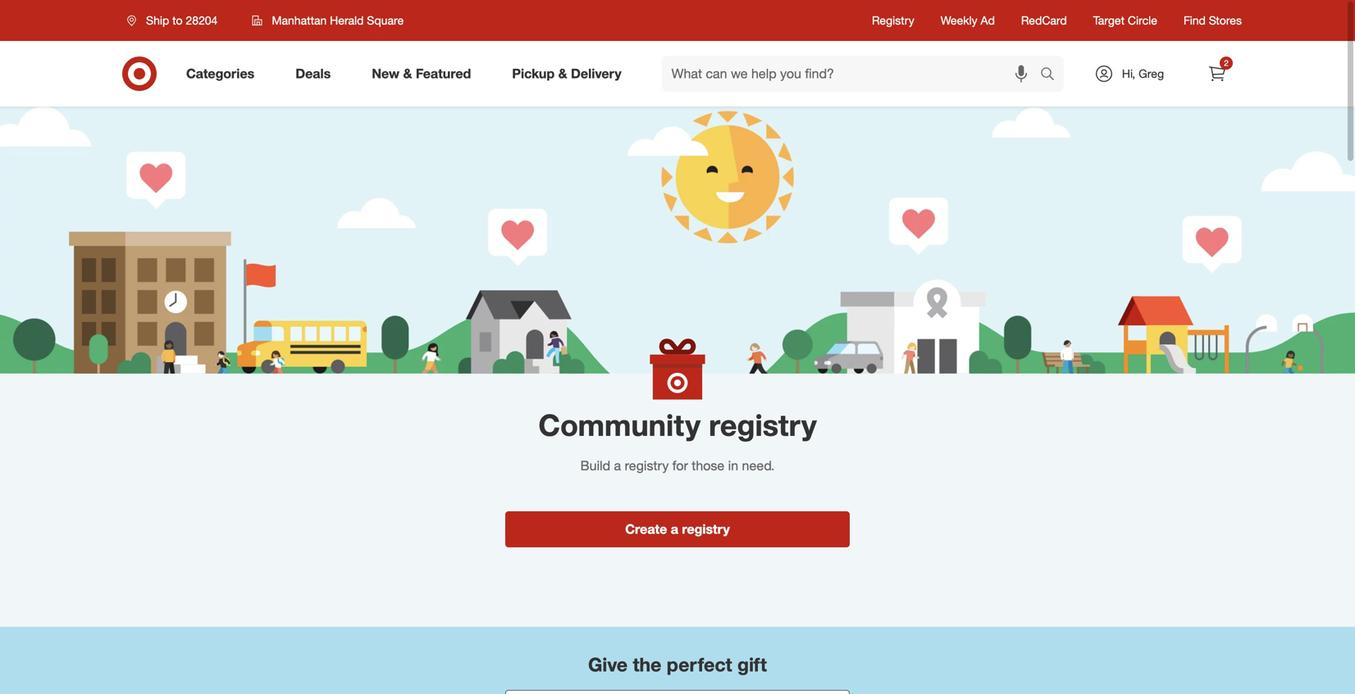 Task type: describe. For each thing, give the bounding box(es) containing it.
registry for create a registry
[[682, 522, 730, 538]]

ad
[[981, 13, 995, 27]]

weekly ad
[[941, 13, 995, 27]]

registry link
[[872, 12, 915, 29]]

target circle
[[1093, 13, 1158, 27]]

ship to 28204 button
[[117, 6, 235, 35]]

& for pickup
[[558, 66, 567, 82]]

What can we help you find? suggestions appear below search field
[[662, 56, 1044, 92]]

build
[[581, 458, 611, 474]]

manhattan
[[272, 13, 327, 27]]

find stores
[[1184, 13, 1242, 27]]

0 vertical spatial registry
[[709, 407, 817, 443]]

redcard
[[1021, 13, 1067, 27]]

build a registry for those in need.
[[581, 458, 775, 474]]

for
[[673, 458, 688, 474]]

manhattan herald square button
[[242, 6, 415, 35]]

target
[[1093, 13, 1125, 27]]

hi, greg
[[1122, 66, 1164, 81]]

find stores link
[[1184, 12, 1242, 29]]

those
[[692, 458, 725, 474]]

featured
[[416, 66, 471, 82]]

create a registry link
[[505, 512, 850, 548]]

pickup & delivery
[[512, 66, 622, 82]]

circle
[[1128, 13, 1158, 27]]

redcard link
[[1021, 12, 1067, 29]]

deals link
[[282, 56, 351, 92]]

registry
[[872, 13, 915, 27]]

delivery
[[571, 66, 622, 82]]

hi,
[[1122, 66, 1136, 81]]



Task type: locate. For each thing, give the bounding box(es) containing it.
weekly ad link
[[941, 12, 995, 29]]

& right pickup
[[558, 66, 567, 82]]

0 vertical spatial a
[[614, 458, 621, 474]]

a for build
[[614, 458, 621, 474]]

registry
[[709, 407, 817, 443], [625, 458, 669, 474], [682, 522, 730, 538]]

to
[[172, 13, 183, 27]]

2 & from the left
[[558, 66, 567, 82]]

registry left for
[[625, 458, 669, 474]]

a right build
[[614, 458, 621, 474]]

2
[[1224, 58, 1229, 68]]

search
[[1033, 67, 1072, 83]]

1 horizontal spatial a
[[671, 522, 678, 538]]

1 vertical spatial registry
[[625, 458, 669, 474]]

2 link
[[1200, 56, 1236, 92]]

create
[[625, 522, 667, 538]]

& for new
[[403, 66, 412, 82]]

categories link
[[172, 56, 275, 92]]

perfect
[[667, 654, 732, 677]]

categories
[[186, 66, 255, 82]]

0 horizontal spatial a
[[614, 458, 621, 474]]

2 vertical spatial registry
[[682, 522, 730, 538]]

1 vertical spatial a
[[671, 522, 678, 538]]

a inside button
[[671, 522, 678, 538]]

new
[[372, 66, 400, 82]]

registry up 'need.'
[[709, 407, 817, 443]]

herald
[[330, 13, 364, 27]]

square
[[367, 13, 404, 27]]

28204
[[186, 13, 218, 27]]

&
[[403, 66, 412, 82], [558, 66, 567, 82]]

find
[[1184, 13, 1206, 27]]

need.
[[742, 458, 775, 474]]

0 horizontal spatial &
[[403, 66, 412, 82]]

the
[[633, 654, 662, 677]]

manhattan herald square
[[272, 13, 404, 27]]

& right new
[[403, 66, 412, 82]]

deals
[[296, 66, 331, 82]]

create a registry
[[625, 522, 730, 538]]

greg
[[1139, 66, 1164, 81]]

search button
[[1033, 56, 1072, 95]]

community registry
[[539, 407, 817, 443]]

create a registry button
[[505, 512, 850, 548]]

a
[[614, 458, 621, 474], [671, 522, 678, 538]]

stores
[[1209, 13, 1242, 27]]

registry inside button
[[682, 522, 730, 538]]

target circle link
[[1093, 12, 1158, 29]]

weekly
[[941, 13, 978, 27]]

registry right 'create'
[[682, 522, 730, 538]]

new & featured
[[372, 66, 471, 82]]

a for create
[[671, 522, 678, 538]]

1 & from the left
[[403, 66, 412, 82]]

gift
[[738, 654, 767, 677]]

1 horizontal spatial &
[[558, 66, 567, 82]]

ship
[[146, 13, 169, 27]]

ship to 28204
[[146, 13, 218, 27]]

new & featured link
[[358, 56, 492, 92]]

a right 'create'
[[671, 522, 678, 538]]

pickup
[[512, 66, 555, 82]]

community
[[539, 407, 701, 443]]

give the perfect gift
[[588, 654, 767, 677]]

in
[[728, 458, 739, 474]]

& inside "link"
[[558, 66, 567, 82]]

give
[[588, 654, 628, 677]]

pickup & delivery link
[[498, 56, 642, 92]]

registry for build a registry for those in need.
[[625, 458, 669, 474]]



Task type: vqa. For each thing, say whether or not it's contained in the screenshot.
Be
no



